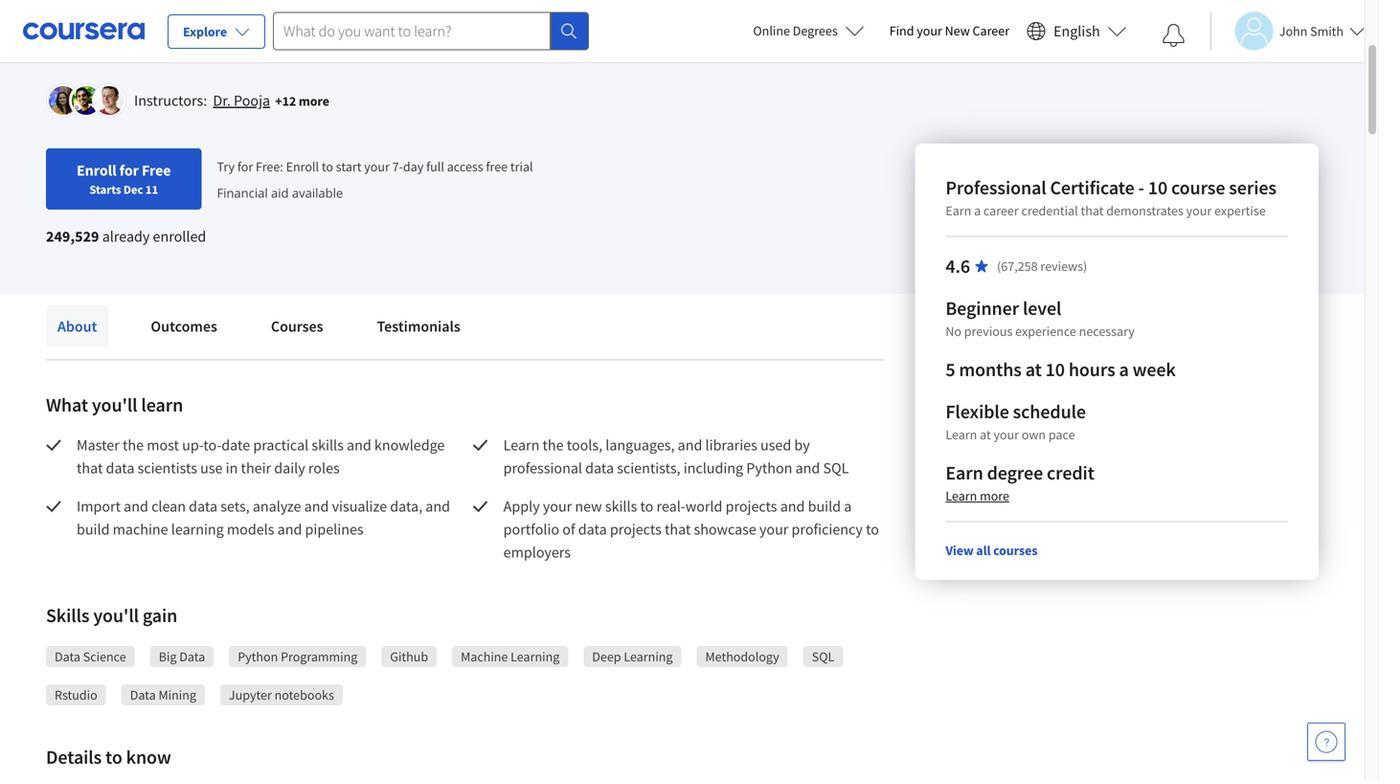 Task type: vqa. For each thing, say whether or not it's contained in the screenshot.
experience
yes



Task type: locate. For each thing, give the bounding box(es) containing it.
2 the from the left
[[543, 436, 564, 455]]

and left knowledge
[[347, 436, 371, 455]]

enroll up starts
[[77, 161, 116, 180]]

skills right the new
[[605, 497, 637, 516]]

earn up learn more link
[[946, 461, 983, 485]]

0 vertical spatial career
[[131, 0, 171, 1]]

0 vertical spatial python
[[746, 459, 792, 478]]

data,
[[390, 497, 422, 516]]

your down course at the top of page
[[1186, 202, 1212, 219]]

that inside professional certificate - 10 course series earn a career credential that demonstrates your expertise
[[1081, 202, 1104, 219]]

and up proficiency
[[780, 497, 805, 516]]

to inside prepare for a career as a data scientist. develop in-demand skills and hands-on experience to get job-ready in as little as 5 months. no prior experience required.
[[623, 0, 636, 1]]

3 as from the left
[[792, 0, 806, 1]]

and left the hands-
[[458, 0, 483, 1]]

tools,
[[567, 436, 603, 455]]

1 horizontal spatial more
[[980, 488, 1009, 505]]

0 horizontal spatial projects
[[610, 520, 662, 539]]

on
[[530, 0, 547, 1]]

2 horizontal spatial skills
[[605, 497, 637, 516]]

at right "months"
[[1026, 358, 1042, 382]]

the left most
[[123, 436, 144, 455]]

a up 'required.'
[[192, 0, 199, 1]]

and up machine
[[124, 497, 148, 516]]

skills inside prepare for a career as a data scientist. develop in-demand skills and hands-on experience to get job-ready in as little as 5 months. no prior experience required.
[[423, 0, 455, 1]]

for inside the try for free: enroll to start your 7-day full access free trial financial aid available
[[237, 158, 253, 175]]

learn
[[946, 426, 977, 443], [503, 436, 540, 455], [946, 488, 977, 505]]

projects down real-
[[610, 520, 662, 539]]

import and clean data sets, analyze and visualize data, and build machine learning models and pipelines
[[77, 497, 453, 539]]

that down certificate
[[1081, 202, 1104, 219]]

outcomes
[[151, 317, 217, 336]]

start
[[336, 158, 362, 175]]

in right ready on the top of the page
[[727, 0, 739, 1]]

that down real-
[[665, 520, 691, 539]]

free
[[486, 158, 508, 175]]

data
[[202, 0, 231, 1], [106, 459, 134, 478], [585, 459, 614, 478], [189, 497, 217, 516], [578, 520, 607, 539]]

0 horizontal spatial 5
[[809, 0, 817, 1]]

0 horizontal spatial the
[[123, 436, 144, 455]]

1 horizontal spatial at
[[1026, 358, 1042, 382]]

develop
[[294, 0, 347, 1]]

19
[[198, 39, 213, 58]]

0 vertical spatial experience
[[550, 0, 620, 1]]

a down professional
[[974, 202, 981, 219]]

learn inside learn the tools, languages, and libraries used by professional data scientists, including python and sql
[[503, 436, 540, 455]]

skills up what do you want to learn? text box
[[423, 0, 455, 1]]

1 vertical spatial available
[[292, 184, 343, 201]]

1 vertical spatial at
[[980, 426, 991, 443]]

to left get
[[623, 0, 636, 1]]

1 vertical spatial more
[[980, 488, 1009, 505]]

0 horizontal spatial for
[[99, 0, 117, 1]]

in inside prepare for a career as a data scientist. develop in-demand skills and hands-on experience to get job-ready in as little as 5 months. no prior experience required.
[[727, 0, 739, 1]]

2 as from the left
[[742, 0, 756, 1]]

sql right methodology
[[812, 648, 835, 666]]

find
[[890, 22, 914, 39]]

skills inside "master the most up-to-date practical skills and knowledge that data scientists use in their daily roles"
[[312, 436, 344, 455]]

0 horizontal spatial experience
[[102, 5, 171, 24]]

experience up taught in english
[[102, 5, 171, 24]]

2 earn from the top
[[946, 461, 983, 485]]

that inside apply your new skills to real-world projects and build a portfolio of data projects that showcase your proficiency to employers
[[665, 520, 691, 539]]

explore
[[183, 23, 227, 40]]

None search field
[[273, 12, 589, 50]]

5 up degrees
[[809, 0, 817, 1]]

0 horizontal spatial 10
[[1046, 358, 1065, 382]]

sets,
[[221, 497, 250, 516]]

0 horizontal spatial learning
[[511, 648, 560, 666]]

2 horizontal spatial experience
[[1015, 323, 1076, 340]]

no left the previous
[[946, 323, 962, 340]]

that for master
[[77, 459, 103, 478]]

1 horizontal spatial the
[[543, 436, 564, 455]]

john
[[1279, 23, 1308, 40]]

as up 'required.'
[[174, 0, 189, 1]]

the inside learn the tools, languages, and libraries used by professional data scientists, including python and sql
[[543, 436, 564, 455]]

0 vertical spatial earn
[[946, 202, 971, 219]]

courses
[[271, 317, 323, 336]]

1 horizontal spatial python
[[746, 459, 792, 478]]

no down prepare
[[46, 5, 64, 24]]

1 horizontal spatial no
[[946, 323, 962, 340]]

data inside "master the most up-to-date practical skills and knowledge that data scientists use in their daily roles"
[[106, 459, 134, 478]]

0 horizontal spatial career
[[131, 0, 171, 1]]

your inside the flexible schedule learn at your own pace
[[994, 426, 1019, 443]]

experience
[[550, 0, 620, 1], [102, 5, 171, 24], [1015, 323, 1076, 340]]

english inside english button
[[1054, 22, 1100, 41]]

the inside "master the most up-to-date practical skills and knowledge that data scientists use in their daily roles"
[[123, 436, 144, 455]]

about
[[57, 317, 97, 336]]

enroll inside the try for free: enroll to start your 7-day full access free trial financial aid available
[[286, 158, 319, 175]]

earn down professional
[[946, 202, 971, 219]]

1 earn from the top
[[946, 202, 971, 219]]

0 vertical spatial in
[[727, 0, 739, 1]]

your inside the try for free: enroll to start your 7-day full access free trial financial aid available
[[364, 158, 390, 175]]

data left mining
[[130, 687, 156, 704]]

build down import at the bottom of page
[[77, 520, 110, 539]]

degrees
[[793, 22, 838, 39]]

months
[[959, 358, 1022, 382]]

translated
[[524, 39, 589, 58]]

0 horizontal spatial build
[[77, 520, 110, 539]]

free
[[142, 161, 171, 180]]

0 horizontal spatial at
[[980, 426, 991, 443]]

What do you want to learn? text field
[[273, 12, 551, 50]]

enroll right free:
[[286, 158, 319, 175]]

skills up roles
[[312, 436, 344, 455]]

1 horizontal spatial skills
[[423, 0, 455, 1]]

for for prepare
[[99, 0, 117, 1]]

2 horizontal spatial as
[[792, 0, 806, 1]]

as right little
[[792, 0, 806, 1]]

2 horizontal spatial in
[[727, 0, 739, 1]]

more inside instructors: dr. pooja +12 more
[[299, 92, 329, 110]]

for inside prepare for a career as a data scientist. develop in-demand skills and hands-on experience to get job-ready in as little as 5 months. no prior experience required.
[[99, 0, 117, 1]]

0 horizontal spatial as
[[174, 0, 189, 1]]

a
[[120, 0, 128, 1], [192, 0, 199, 1], [974, 202, 981, 219], [1119, 358, 1129, 382], [844, 497, 852, 516]]

learn up view
[[946, 488, 977, 505]]

2 vertical spatial that
[[665, 520, 691, 539]]

data for data science
[[55, 648, 80, 666]]

0 vertical spatial build
[[808, 497, 841, 516]]

testimonials
[[377, 317, 460, 336]]

enroll for free starts dec 11
[[77, 161, 171, 197]]

english left '19'
[[135, 39, 182, 58]]

1 vertical spatial earn
[[946, 461, 983, 485]]

1 horizontal spatial in
[[226, 459, 238, 478]]

your left 7-
[[364, 158, 390, 175]]

10 for at
[[1046, 358, 1065, 382]]

as left little
[[742, 0, 756, 1]]

by
[[794, 436, 810, 455]]

1 horizontal spatial 5
[[946, 358, 955, 382]]

view all courses link
[[946, 542, 1038, 559]]

1 horizontal spatial data
[[130, 687, 156, 704]]

new
[[945, 22, 970, 39]]

1 the from the left
[[123, 436, 144, 455]]

knowledge
[[374, 436, 445, 455]]

0 horizontal spatial more
[[299, 92, 329, 110]]

2 horizontal spatial for
[[237, 158, 253, 175]]

1 horizontal spatial build
[[808, 497, 841, 516]]

1 vertical spatial python
[[238, 648, 278, 666]]

learning right machine
[[511, 648, 560, 666]]

0 horizontal spatial python
[[238, 648, 278, 666]]

2 vertical spatial skills
[[605, 497, 637, 516]]

data inside prepare for a career as a data scientist. develop in-demand skills and hands-on experience to get job-ready in as little as 5 months. no prior experience required.
[[202, 0, 231, 1]]

2 learning from the left
[[624, 648, 673, 666]]

2 vertical spatial in
[[226, 459, 238, 478]]

you'll up science
[[93, 604, 139, 628]]

sql up proficiency
[[823, 459, 849, 478]]

1 vertical spatial no
[[946, 323, 962, 340]]

details
[[46, 746, 102, 770]]

experience right on
[[550, 0, 620, 1]]

1 horizontal spatial for
[[119, 161, 139, 180]]

at down "flexible"
[[980, 426, 991, 443]]

beginner
[[946, 296, 1019, 320]]

learning right deep
[[624, 648, 673, 666]]

john smith button
[[1210, 12, 1365, 50]]

1 vertical spatial career
[[984, 202, 1019, 219]]

10 left hours
[[1046, 358, 1065, 382]]

1 vertical spatial build
[[77, 520, 110, 539]]

content
[[397, 39, 446, 58]]

0 vertical spatial you'll
[[92, 393, 137, 417]]

2 horizontal spatial that
[[1081, 202, 1104, 219]]

career up taught in english
[[131, 0, 171, 1]]

2 vertical spatial experience
[[1015, 323, 1076, 340]]

0 horizontal spatial no
[[46, 5, 64, 24]]

science
[[83, 648, 126, 666]]

week
[[1133, 358, 1176, 382]]

languages,
[[606, 436, 675, 455]]

1 horizontal spatial 10
[[1148, 176, 1168, 200]]

1 horizontal spatial learning
[[624, 648, 673, 666]]

1 vertical spatial that
[[77, 459, 103, 478]]

0 vertical spatial that
[[1081, 202, 1104, 219]]

flexible
[[946, 400, 1009, 424]]

1 horizontal spatial english
[[1054, 22, 1100, 41]]

in right use
[[226, 459, 238, 478]]

learning for machine learning
[[511, 648, 560, 666]]

1 horizontal spatial that
[[665, 520, 691, 539]]

outcomes link
[[139, 306, 229, 348]]

learn down "flexible"
[[946, 426, 977, 443]]

skills
[[423, 0, 455, 1], [312, 436, 344, 455], [605, 497, 637, 516]]

0 vertical spatial no
[[46, 5, 64, 24]]

may
[[449, 39, 477, 58]]

build inside import and clean data sets, analyze and visualize data, and build machine learning models and pipelines
[[77, 520, 110, 539]]

import
[[77, 497, 121, 516]]

the up professional
[[543, 436, 564, 455]]

1 horizontal spatial projects
[[726, 497, 777, 516]]

coursera image
[[23, 16, 145, 46]]

the for master
[[123, 436, 144, 455]]

what
[[46, 393, 88, 417]]

learn up professional
[[503, 436, 540, 455]]

for right prepare
[[99, 0, 117, 1]]

data right big
[[179, 648, 205, 666]]

1 vertical spatial in
[[120, 39, 132, 58]]

real-
[[657, 497, 686, 516]]

1 horizontal spatial as
[[742, 0, 756, 1]]

for right try
[[237, 158, 253, 175]]

0 horizontal spatial enroll
[[77, 161, 116, 180]]

already
[[102, 227, 150, 246]]

python up jupyter
[[238, 648, 278, 666]]

reviews)
[[1041, 258, 1087, 275]]

0 vertical spatial 5
[[809, 0, 817, 1]]

0 vertical spatial skills
[[423, 0, 455, 1]]

proficiency
[[792, 520, 863, 539]]

credit
[[1047, 461, 1095, 485]]

jupyter
[[229, 687, 272, 704]]

english right career
[[1054, 22, 1100, 41]]

1 horizontal spatial enroll
[[286, 158, 319, 175]]

courses link
[[259, 306, 335, 348]]

10 inside professional certificate - 10 course series earn a career credential that demonstrates your expertise
[[1148, 176, 1168, 200]]

you'll up master
[[92, 393, 137, 417]]

sql
[[823, 459, 849, 478], [812, 648, 835, 666]]

clean
[[151, 497, 186, 516]]

python down used
[[746, 459, 792, 478]]

available down develop
[[284, 39, 341, 58]]

and inside apply your new skills to real-world projects and build a portfolio of data projects that showcase your proficiency to employers
[[780, 497, 805, 516]]

0 vertical spatial more
[[299, 92, 329, 110]]

1 horizontal spatial experience
[[550, 0, 620, 1]]

learning
[[511, 648, 560, 666], [624, 648, 673, 666]]

data down the new
[[578, 520, 607, 539]]

your left own
[[994, 426, 1019, 443]]

build up proficiency
[[808, 497, 841, 516]]

that inside "master the most up-to-date practical skills and knowledge that data scientists use in their daily roles"
[[77, 459, 103, 478]]

world
[[686, 497, 723, 516]]

0 horizontal spatial that
[[77, 459, 103, 478]]

249,529 already enrolled
[[46, 227, 206, 246]]

and right data,
[[426, 497, 450, 516]]

earn
[[946, 202, 971, 219], [946, 461, 983, 485]]

to left real-
[[640, 497, 654, 516]]

to left start at the left top of the page
[[322, 158, 333, 175]]

that down master
[[77, 459, 103, 478]]

1 horizontal spatial career
[[984, 202, 1019, 219]]

10 right -
[[1148, 176, 1168, 200]]

that
[[1081, 202, 1104, 219], [77, 459, 103, 478], [665, 520, 691, 539]]

7-
[[392, 158, 403, 175]]

1 vertical spatial 10
[[1046, 358, 1065, 382]]

2 horizontal spatial data
[[179, 648, 205, 666]]

1 vertical spatial experience
[[102, 5, 171, 24]]

including
[[684, 459, 743, 478]]

available right aid
[[292, 184, 343, 201]]

for up "dec"
[[119, 161, 139, 180]]

professional certificate - 10 course series earn a career credential that demonstrates your expertise
[[946, 176, 1277, 219]]

course
[[1171, 176, 1225, 200]]

find your new career
[[890, 22, 1010, 39]]

0 horizontal spatial skills
[[312, 436, 344, 455]]

online
[[753, 22, 790, 39]]

more right +12
[[299, 92, 329, 110]]

gain
[[143, 604, 177, 628]]

english button
[[1019, 0, 1135, 62]]

experience down level
[[1015, 323, 1076, 340]]

as
[[174, 0, 189, 1], [742, 0, 756, 1], [792, 0, 806, 1]]

your inside professional certificate - 10 course series earn a career credential that demonstrates your expertise
[[1186, 202, 1212, 219]]

used
[[760, 436, 791, 455]]

more inside earn degree credit learn more
[[980, 488, 1009, 505]]

1 learning from the left
[[511, 648, 560, 666]]

0 vertical spatial sql
[[823, 459, 849, 478]]

1 vertical spatial you'll
[[93, 604, 139, 628]]

1 vertical spatial skills
[[312, 436, 344, 455]]

experience inside beginner level no previous experience necessary
[[1015, 323, 1076, 340]]

aid
[[271, 184, 289, 201]]

1 vertical spatial projects
[[610, 520, 662, 539]]

data down master
[[106, 459, 134, 478]]

full
[[426, 158, 444, 175]]

github
[[390, 648, 428, 666]]

data up 'required.'
[[202, 0, 231, 1]]

data down tools,
[[585, 459, 614, 478]]

0 vertical spatial available
[[284, 39, 341, 58]]

projects up showcase
[[726, 497, 777, 516]]

a up proficiency
[[844, 497, 852, 516]]

career inside prepare for a career as a data scientist. develop in-demand skills and hands-on experience to get job-ready in as little as 5 months. no prior experience required.
[[131, 0, 171, 1]]

earn inside earn degree credit learn more
[[946, 461, 983, 485]]

data left science
[[55, 648, 80, 666]]

19 languages available button
[[198, 37, 341, 60]]

data up learning
[[189, 497, 217, 516]]

0 vertical spatial 10
[[1148, 176, 1168, 200]]

more down degree
[[980, 488, 1009, 505]]

5 left "months"
[[946, 358, 955, 382]]

dr. pooja image
[[49, 86, 78, 115]]

degree
[[987, 461, 1043, 485]]

-
[[1138, 176, 1144, 200]]

scientists,
[[617, 459, 681, 478]]

starts
[[89, 182, 121, 197]]

your right showcase
[[760, 520, 789, 539]]

career down professional
[[984, 202, 1019, 219]]

all
[[976, 542, 991, 559]]

0 horizontal spatial data
[[55, 648, 80, 666]]

you'll for what
[[92, 393, 137, 417]]

for inside enroll for free starts dec 11
[[119, 161, 139, 180]]

in right taught
[[120, 39, 132, 58]]



Task type: describe. For each thing, give the bounding box(es) containing it.
python inside learn the tools, languages, and libraries used by professional data scientists, including python and sql
[[746, 459, 792, 478]]

apply
[[503, 497, 540, 516]]

data inside apply your new skills to real-world projects and build a portfolio of data projects that showcase your proficiency to employers
[[578, 520, 607, 539]]

not
[[480, 39, 502, 58]]

data inside import and clean data sets, analyze and visualize data, and build machine learning models and pipelines
[[189, 497, 217, 516]]

earn degree credit learn more
[[946, 461, 1095, 505]]

your up of
[[543, 497, 572, 516]]

learn
[[141, 393, 183, 417]]

and down the analyze
[[277, 520, 302, 539]]

dec
[[123, 182, 143, 197]]

big data
[[159, 648, 205, 666]]

taught
[[73, 39, 117, 58]]

a inside apply your new skills to real-world projects and build a portfolio of data projects that showcase your proficiency to employers
[[844, 497, 852, 516]]

methodology
[[705, 648, 779, 666]]

try
[[217, 158, 235, 175]]

flexible schedule learn at your own pace
[[946, 400, 1086, 443]]

and down the by
[[796, 459, 820, 478]]

a up taught in english
[[120, 0, 128, 1]]

that for professional
[[1081, 202, 1104, 219]]

professional
[[503, 459, 582, 478]]

visualize
[[332, 497, 387, 516]]

0 vertical spatial at
[[1026, 358, 1042, 382]]

and inside "master the most up-to-date practical skills and knowledge that data scientists use in their daily roles"
[[347, 436, 371, 455]]

pipelines
[[305, 520, 364, 539]]

credential
[[1022, 202, 1078, 219]]

financial aid available button
[[217, 184, 343, 201]]

online degrees button
[[738, 10, 880, 52]]

showcase
[[694, 520, 756, 539]]

required.
[[174, 5, 233, 24]]

to right proficiency
[[866, 520, 879, 539]]

big
[[159, 648, 177, 666]]

portfolio
[[503, 520, 559, 539]]

pooja
[[234, 91, 270, 110]]

beginner level no previous experience necessary
[[946, 296, 1135, 340]]

available inside button
[[284, 39, 341, 58]]

(67,258
[[997, 258, 1038, 275]]

0 horizontal spatial in
[[120, 39, 132, 58]]

+12
[[275, 92, 296, 110]]

10 for -
[[1148, 176, 1168, 200]]

view all courses
[[946, 542, 1038, 559]]

learning
[[171, 520, 224, 539]]

their
[[241, 459, 271, 478]]

hands-
[[486, 0, 530, 1]]

skills inside apply your new skills to real-world projects and build a portfolio of data projects that showcase your proficiency to employers
[[605, 497, 637, 516]]

daily
[[274, 459, 305, 478]]

notebooks
[[275, 687, 334, 704]]

models
[[227, 520, 274, 539]]

19 languages available
[[198, 39, 341, 58]]

free:
[[256, 158, 283, 175]]

master
[[77, 436, 119, 455]]

john smith
[[1279, 23, 1344, 40]]

and inside prepare for a career as a data scientist. develop in-demand skills and hands-on experience to get job-ready in as little as 5 months. no prior experience required.
[[458, 0, 483, 1]]

about link
[[46, 306, 109, 348]]

skills you'll gain
[[46, 604, 177, 628]]

show notifications image
[[1163, 24, 1186, 47]]

own
[[1022, 426, 1046, 443]]

libraries
[[705, 436, 757, 455]]

0 vertical spatial projects
[[726, 497, 777, 516]]

smith
[[1310, 23, 1344, 40]]

1 vertical spatial 5
[[946, 358, 955, 382]]

data for data mining
[[130, 687, 156, 704]]

prepare for a career as a data scientist. develop in-demand skills and hands-on experience to get job-ready in as little as 5 months. no prior experience required.
[[46, 0, 873, 24]]

(67,258 reviews)
[[997, 258, 1087, 275]]

of
[[562, 520, 575, 539]]

more for pooja
[[299, 92, 329, 110]]

+12 more button
[[275, 91, 329, 111]]

sql inside learn the tools, languages, and libraries used by professional data scientists, including python and sql
[[823, 459, 849, 478]]

dr. pooja link
[[213, 91, 270, 110]]

available inside the try for free: enroll to start your 7-day full access free trial financial aid available
[[292, 184, 343, 201]]

learn inside earn degree credit learn more
[[946, 488, 977, 505]]

apply your new skills to real-world projects and build a portfolio of data projects that showcase your proficiency to employers
[[503, 497, 882, 562]]

enroll inside enroll for free starts dec 11
[[77, 161, 116, 180]]

mining
[[158, 687, 196, 704]]

testimonials link
[[365, 306, 472, 348]]

courses
[[993, 542, 1038, 559]]

1 vertical spatial sql
[[812, 648, 835, 666]]

previous
[[964, 323, 1013, 340]]

0 horizontal spatial english
[[135, 39, 182, 58]]

earn inside professional certificate - 10 course series earn a career credential that demonstrates your expertise
[[946, 202, 971, 219]]

dr.
[[213, 91, 231, 110]]

master the most up-to-date practical skills and knowledge that data scientists use in their daily roles
[[77, 436, 448, 478]]

most
[[147, 436, 179, 455]]

to-
[[203, 436, 222, 455]]

scientists
[[138, 459, 197, 478]]

data inside learn the tools, languages, and libraries used by professional data scientists, including python and sql
[[585, 459, 614, 478]]

python programming
[[238, 648, 358, 666]]

date
[[222, 436, 250, 455]]

5 inside prepare for a career as a data scientist. develop in-demand skills and hands-on experience to get job-ready in as little as 5 months. no prior experience required.
[[809, 0, 817, 1]]

learning for deep learning
[[624, 648, 673, 666]]

and up pipelines
[[304, 497, 329, 516]]

new
[[575, 497, 602, 516]]

prior
[[67, 5, 98, 24]]

deep learning
[[592, 648, 673, 666]]

the for learn
[[543, 436, 564, 455]]

some content may not be translated
[[357, 39, 589, 58]]

for for enroll
[[119, 161, 139, 180]]

be
[[505, 39, 521, 58]]

more for credit
[[980, 488, 1009, 505]]

prepare
[[46, 0, 96, 1]]

scientist.
[[234, 0, 291, 1]]

data mining
[[130, 687, 196, 704]]

day
[[403, 158, 424, 175]]

use
[[200, 459, 223, 478]]

learn inside the flexible schedule learn at your own pace
[[946, 426, 977, 443]]

in-
[[350, 0, 367, 1]]

in inside "master the most up-to-date practical skills and knowledge that data scientists use in their daily roles"
[[226, 459, 238, 478]]

to inside the try for free: enroll to start your 7-day full access free trial financial aid available
[[322, 158, 333, 175]]

help center image
[[1315, 731, 1338, 754]]

romeo kienzler image
[[72, 86, 101, 115]]

skills
[[46, 604, 90, 628]]

career inside professional certificate - 10 course series earn a career credential that demonstrates your expertise
[[984, 202, 1019, 219]]

you'll for skills
[[93, 604, 139, 628]]

joseph santarcangelo image
[[95, 86, 124, 115]]

a left week in the top right of the page
[[1119, 358, 1129, 382]]

build inside apply your new skills to real-world projects and build a portfolio of data projects that showcase your proficiency to employers
[[808, 497, 841, 516]]

enrolled
[[153, 227, 206, 246]]

what you'll learn
[[46, 393, 183, 417]]

jupyter notebooks
[[229, 687, 334, 704]]

job-
[[663, 0, 688, 1]]

no inside prepare for a career as a data scientist. develop in-demand skills and hands-on experience to get job-ready in as little as 5 months. no prior experience required.
[[46, 5, 64, 24]]

a inside professional certificate - 10 course series earn a career credential that demonstrates your expertise
[[974, 202, 981, 219]]

and up including
[[678, 436, 702, 455]]

your right find
[[917, 22, 942, 39]]

for for try
[[237, 158, 253, 175]]

1 as from the left
[[174, 0, 189, 1]]

expertise
[[1215, 202, 1266, 219]]

to left 'know'
[[105, 746, 122, 770]]

instructors: dr. pooja +12 more
[[134, 91, 329, 110]]

at inside the flexible schedule learn at your own pace
[[980, 426, 991, 443]]

no inside beginner level no previous experience necessary
[[946, 323, 962, 340]]



